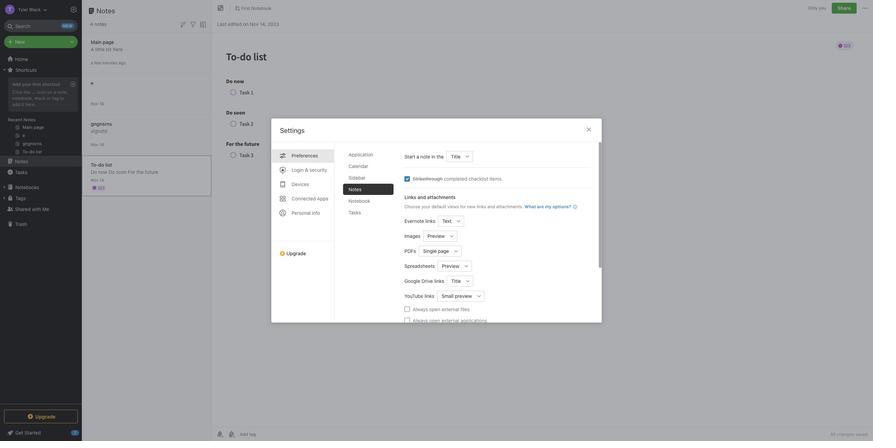 Task type: vqa. For each thing, say whether or not it's contained in the screenshot.
1st tab
no



Task type: describe. For each thing, give the bounding box(es) containing it.
few
[[94, 60, 101, 65]]

external for applications
[[442, 318, 459, 324]]

tags button
[[0, 193, 82, 204]]

items.
[[490, 176, 503, 182]]

Always open external files checkbox
[[405, 307, 410, 312]]

icon
[[37, 89, 46, 95]]

spreadsheets
[[405, 263, 435, 269]]

application
[[349, 152, 373, 158]]

attachments.
[[496, 204, 524, 209]]

tab list for start a note in the
[[343, 149, 399, 323]]

calendar tab
[[343, 161, 394, 172]]

single page button
[[419, 246, 451, 257]]

add tag image
[[228, 431, 236, 439]]

title for start a note in the
[[451, 154, 461, 160]]

preview button for spreadsheets
[[438, 261, 461, 272]]

new button
[[4, 36, 78, 48]]

default
[[432, 204, 446, 209]]

tree containing home
[[0, 54, 82, 404]]

notebooks link
[[0, 182, 82, 193]]

preview for images
[[428, 233, 445, 239]]

nov down e
[[91, 101, 98, 106]]

links right the "drive"
[[434, 278, 444, 284]]

nov 14 for gngnsrns
[[91, 142, 104, 147]]

settings image
[[70, 5, 78, 14]]

new
[[15, 39, 25, 45]]

0 vertical spatial the
[[24, 89, 30, 95]]

links and attachments
[[405, 194, 456, 200]]

single page
[[423, 248, 449, 254]]

tasks inside button
[[15, 169, 27, 175]]

tasks tab
[[343, 207, 394, 218]]

notes inside group
[[23, 117, 36, 122]]

youtube links
[[405, 293, 435, 299]]

Choose default view option for PDFs field
[[419, 246, 462, 257]]

share
[[838, 5, 851, 11]]

first notebook button
[[233, 3, 274, 13]]

shared with me link
[[0, 204, 82, 215]]

choose your default views for new links and attachments.
[[405, 204, 524, 209]]

in
[[432, 154, 436, 160]]

gngnsrns
[[91, 121, 112, 127]]

note
[[421, 154, 430, 160]]

always for always open external files
[[413, 307, 428, 312]]

nov up 0/3
[[91, 178, 98, 183]]

calendar
[[349, 163, 368, 169]]

add
[[12, 102, 20, 107]]

4
[[90, 21, 93, 27]]

main page a little bit here
[[91, 39, 123, 52]]

notebook,
[[12, 95, 33, 101]]

trash link
[[0, 219, 82, 230]]

external for files
[[442, 307, 459, 312]]

new
[[467, 204, 476, 209]]

sidebar
[[349, 175, 366, 181]]

drive
[[422, 278, 433, 284]]

last
[[217, 21, 227, 27]]

0 horizontal spatial and
[[418, 194, 426, 200]]

me
[[42, 206, 49, 212]]

...
[[32, 89, 36, 95]]

options?
[[553, 204, 571, 209]]

little
[[95, 46, 105, 52]]

14,
[[260, 21, 266, 27]]

Select878 checkbox
[[405, 176, 410, 182]]

images
[[405, 233, 421, 239]]

future
[[145, 169, 158, 175]]

connected
[[292, 196, 316, 202]]

all changes saved
[[831, 432, 868, 437]]

to-do list do now do soon for the future
[[91, 162, 158, 175]]

Choose default view option for Spreadsheets field
[[438, 261, 472, 272]]

icon on a note, notebook, stack or tag to add it here.
[[12, 89, 68, 107]]

shortcut
[[42, 82, 60, 87]]

youtube
[[405, 293, 423, 299]]

expand tags image
[[2, 195, 7, 201]]

links right new at the right of page
[[477, 204, 486, 209]]

personal
[[292, 210, 311, 216]]

soon
[[116, 169, 127, 175]]

note window element
[[212, 0, 873, 441]]

gngnsrns sfgnsfd
[[91, 121, 112, 134]]

last edited on nov 14, 2023
[[217, 21, 279, 27]]

close image
[[585, 126, 593, 134]]

your for first
[[22, 82, 31, 87]]

preferences
[[292, 153, 318, 159]]

to-
[[91, 162, 98, 168]]

nov down sfgnsfd
[[91, 142, 98, 147]]

0/3
[[98, 185, 105, 191]]

notebooks
[[15, 184, 39, 190]]

Always open external applications checkbox
[[405, 318, 410, 323]]

tab list for application
[[272, 142, 335, 323]]

tag
[[52, 95, 59, 101]]

always for always open external applications
[[413, 318, 428, 324]]

notes inside note list element
[[97, 7, 115, 15]]

recent notes
[[8, 117, 36, 122]]

expand note image
[[217, 4, 225, 12]]

Search text field
[[9, 20, 73, 32]]

Choose default view option for Images field
[[423, 231, 458, 242]]

add your first shortcut
[[12, 82, 60, 87]]

Choose default view option for YouTube links field
[[437, 291, 485, 302]]

open for always open external files
[[429, 307, 440, 312]]

start
[[405, 154, 415, 160]]

devices
[[292, 182, 309, 187]]

tasks inside tab
[[349, 210, 361, 216]]

bit
[[106, 46, 112, 52]]

apps
[[317, 196, 329, 202]]

personal info
[[292, 210, 320, 216]]

now
[[98, 169, 107, 175]]

preview for spreadsheets
[[442, 263, 459, 269]]

only
[[809, 5, 818, 11]]

main
[[91, 39, 102, 45]]



Task type: locate. For each thing, give the bounding box(es) containing it.
your inside group
[[22, 82, 31, 87]]

or
[[47, 95, 51, 101]]

1 horizontal spatial notebook
[[349, 198, 370, 204]]

on inside note window element
[[243, 21, 249, 27]]

1 horizontal spatial upgrade button
[[272, 241, 334, 259]]

preview up single page
[[428, 233, 445, 239]]

0 vertical spatial external
[[442, 307, 459, 312]]

0 horizontal spatial on
[[47, 89, 52, 95]]

1 vertical spatial preview button
[[438, 261, 461, 272]]

home link
[[0, 54, 82, 64]]

None search field
[[9, 20, 73, 32]]

on right edited
[[243, 21, 249, 27]]

always right always open external files "option"
[[413, 307, 428, 312]]

nov left the 14,
[[250, 21, 259, 27]]

nov inside note window element
[[250, 21, 259, 27]]

1 vertical spatial title button
[[447, 276, 463, 287]]

links
[[405, 194, 416, 200]]

note,
[[57, 89, 68, 95]]

1 vertical spatial title
[[452, 278, 461, 284]]

0 vertical spatial on
[[243, 21, 249, 27]]

small preview button
[[437, 291, 474, 302]]

shortcuts
[[15, 67, 37, 73]]

2023
[[268, 21, 279, 27]]

notebook tab
[[343, 195, 394, 207]]

tasks
[[15, 169, 27, 175], [349, 210, 361, 216]]

2 horizontal spatial the
[[437, 154, 444, 160]]

tasks down notebook tab
[[349, 210, 361, 216]]

title button for google drive links
[[447, 276, 463, 287]]

external up always open external applications
[[442, 307, 459, 312]]

and right links at the top of the page
[[418, 194, 426, 200]]

2 nov 14 from the top
[[91, 142, 104, 147]]

Choose default view option for Google Drive links field
[[447, 276, 474, 287]]

1 do from the left
[[91, 169, 97, 175]]

page inside button
[[438, 248, 449, 254]]

open down always open external files
[[429, 318, 440, 324]]

a left few at the left top
[[91, 60, 93, 65]]

tab list containing application
[[343, 149, 399, 323]]

strikethrough completed checklist items.
[[413, 176, 503, 182]]

notes down sidebar
[[349, 187, 362, 192]]

0 vertical spatial and
[[418, 194, 426, 200]]

1 open from the top
[[429, 307, 440, 312]]

your down links and attachments
[[422, 204, 431, 209]]

2 horizontal spatial a
[[417, 154, 419, 160]]

edited
[[228, 21, 242, 27]]

settings
[[280, 127, 305, 134]]

1 horizontal spatial and
[[488, 204, 495, 209]]

ago
[[119, 60, 126, 65]]

preview
[[455, 293, 472, 299]]

2 vertical spatial the
[[137, 169, 144, 175]]

tab list
[[272, 142, 335, 323], [343, 149, 399, 323]]

evernote
[[405, 218, 424, 224]]

0 vertical spatial page
[[103, 39, 114, 45]]

4 notes
[[90, 21, 107, 27]]

you
[[819, 5, 827, 11]]

security
[[310, 167, 327, 173]]

application tab
[[343, 149, 394, 160]]

links
[[477, 204, 486, 209], [425, 218, 435, 224], [434, 278, 444, 284], [425, 293, 435, 299]]

files
[[461, 307, 470, 312]]

1 vertical spatial a
[[54, 89, 56, 95]]

1 14 from the top
[[100, 101, 104, 106]]

the
[[24, 89, 30, 95], [437, 154, 444, 160], [137, 169, 144, 175]]

2 vertical spatial 14
[[100, 178, 104, 183]]

and left attachments.
[[488, 204, 495, 209]]

are
[[537, 204, 544, 209]]

text button
[[438, 216, 454, 227]]

1 vertical spatial preview
[[442, 263, 459, 269]]

notebook
[[251, 5, 272, 11], [349, 198, 370, 204]]

home
[[15, 56, 28, 62]]

0 horizontal spatial upgrade button
[[4, 410, 78, 424]]

notes up 'tasks' button
[[15, 158, 28, 164]]

only you
[[809, 5, 827, 11]]

views
[[448, 204, 459, 209]]

2 external from the top
[[442, 318, 459, 324]]

14 down sfgnsfd
[[100, 142, 104, 147]]

14 for e
[[100, 101, 104, 106]]

0 vertical spatial notebook
[[251, 5, 272, 11]]

14 up 0/3
[[100, 178, 104, 183]]

open up always open external applications
[[429, 307, 440, 312]]

2 vertical spatial nov 14
[[91, 178, 104, 183]]

on up the or
[[47, 89, 52, 95]]

preview inside field
[[442, 263, 459, 269]]

nov 14 down sfgnsfd
[[91, 142, 104, 147]]

do down list
[[109, 169, 115, 175]]

1 vertical spatial tasks
[[349, 210, 361, 216]]

notes
[[97, 7, 115, 15], [23, 117, 36, 122], [15, 158, 28, 164], [349, 187, 362, 192]]

small
[[442, 293, 454, 299]]

1 vertical spatial and
[[488, 204, 495, 209]]

0 vertical spatial always
[[413, 307, 428, 312]]

title button right in
[[447, 151, 462, 162]]

1 vertical spatial your
[[422, 204, 431, 209]]

1 horizontal spatial a
[[91, 60, 93, 65]]

title button down preview field
[[447, 276, 463, 287]]

1 vertical spatial 14
[[100, 142, 104, 147]]

all
[[831, 432, 836, 437]]

small preview
[[442, 293, 472, 299]]

1 external from the top
[[442, 307, 459, 312]]

1 horizontal spatial do
[[109, 169, 115, 175]]

1 vertical spatial upgrade
[[35, 414, 56, 420]]

1 horizontal spatial page
[[438, 248, 449, 254]]

tab list containing preferences
[[272, 142, 335, 323]]

preview inside 'choose default view option for images' field
[[428, 233, 445, 239]]

tasks button
[[0, 167, 82, 178]]

1 vertical spatial nov 14
[[91, 142, 104, 147]]

for
[[460, 204, 466, 209]]

always right always open external applications "option"
[[413, 318, 428, 324]]

sidebar tab
[[343, 172, 394, 184]]

external down always open external files
[[442, 318, 459, 324]]

title inside field
[[451, 154, 461, 160]]

2 vertical spatial a
[[417, 154, 419, 160]]

title up 'small preview' button at the right bottom of the page
[[452, 278, 461, 284]]

on
[[243, 21, 249, 27], [47, 89, 52, 95]]

1 vertical spatial notebook
[[349, 198, 370, 204]]

2 open from the top
[[429, 318, 440, 324]]

your for default
[[422, 204, 431, 209]]

page right single
[[438, 248, 449, 254]]

the right in
[[437, 154, 444, 160]]

0 vertical spatial preview button
[[423, 231, 447, 242]]

2 14 from the top
[[100, 142, 104, 147]]

recent
[[8, 117, 22, 122]]

notes
[[94, 21, 107, 27]]

notes inside notes 'tab'
[[349, 187, 362, 192]]

google
[[405, 278, 420, 284]]

0 horizontal spatial upgrade
[[35, 414, 56, 420]]

links down the "drive"
[[425, 293, 435, 299]]

0 horizontal spatial do
[[91, 169, 97, 175]]

14
[[100, 101, 104, 106], [100, 142, 104, 147], [100, 178, 104, 183]]

group containing add your first shortcut
[[0, 75, 82, 159]]

on inside icon on a note, notebook, stack or tag to add it here.
[[47, 89, 52, 95]]

0 horizontal spatial the
[[24, 89, 30, 95]]

first
[[241, 5, 250, 11]]

0 vertical spatial title button
[[447, 151, 462, 162]]

1 horizontal spatial the
[[137, 169, 144, 175]]

1 vertical spatial on
[[47, 89, 52, 95]]

title inside the choose default view option for google drive links field
[[452, 278, 461, 284]]

add
[[12, 82, 21, 87]]

0 horizontal spatial your
[[22, 82, 31, 87]]

always
[[413, 307, 428, 312], [413, 318, 428, 324]]

0 vertical spatial preview
[[428, 233, 445, 239]]

1 vertical spatial the
[[437, 154, 444, 160]]

notes right recent
[[23, 117, 36, 122]]

tree
[[0, 54, 82, 404]]

nov
[[250, 21, 259, 27], [91, 101, 98, 106], [91, 142, 98, 147], [91, 178, 98, 183]]

click the ...
[[12, 89, 36, 95]]

links left 'text' button
[[425, 218, 435, 224]]

do down to-
[[91, 169, 97, 175]]

1 horizontal spatial tasks
[[349, 210, 361, 216]]

title for google drive links
[[452, 278, 461, 284]]

the left ...
[[24, 89, 30, 95]]

0 vertical spatial title
[[451, 154, 461, 160]]

1 vertical spatial open
[[429, 318, 440, 324]]

your up click the ...
[[22, 82, 31, 87]]

0 vertical spatial your
[[22, 82, 31, 87]]

checklist
[[469, 176, 488, 182]]

saved
[[856, 432, 868, 437]]

group
[[0, 75, 82, 159]]

external
[[442, 307, 459, 312], [442, 318, 459, 324]]

expand notebooks image
[[2, 185, 7, 190]]

to
[[60, 95, 64, 101]]

title button for start a note in the
[[447, 151, 462, 162]]

1 nov 14 from the top
[[91, 101, 104, 106]]

1 vertical spatial external
[[442, 318, 459, 324]]

page up bit
[[103, 39, 114, 45]]

0 vertical spatial a
[[91, 60, 93, 65]]

notebook inside button
[[251, 5, 272, 11]]

2 do from the left
[[109, 169, 115, 175]]

3 nov 14 from the top
[[91, 178, 104, 183]]

the right for
[[137, 169, 144, 175]]

notes inside 'notes' link
[[15, 158, 28, 164]]

1 vertical spatial upgrade button
[[4, 410, 78, 424]]

0 vertical spatial open
[[429, 307, 440, 312]]

a few minutes ago
[[91, 60, 126, 65]]

2 always from the top
[[413, 318, 428, 324]]

pdfs
[[405, 248, 416, 254]]

Note Editor text field
[[212, 33, 873, 428]]

preview button up single page button
[[423, 231, 447, 242]]

notebook inside tab
[[349, 198, 370, 204]]

open
[[429, 307, 440, 312], [429, 318, 440, 324]]

info
[[312, 210, 320, 216]]

1 horizontal spatial upgrade
[[287, 251, 306, 257]]

page for single
[[438, 248, 449, 254]]

with
[[32, 206, 41, 212]]

a inside note list element
[[91, 60, 93, 65]]

attachments
[[427, 194, 456, 200]]

page for main
[[103, 39, 114, 45]]

open for always open external applications
[[429, 318, 440, 324]]

always open external files
[[413, 307, 470, 312]]

0 vertical spatial 14
[[100, 101, 104, 106]]

google drive links
[[405, 278, 444, 284]]

14 for gngnsrns
[[100, 142, 104, 147]]

stack
[[34, 95, 45, 101]]

0 vertical spatial nov 14
[[91, 101, 104, 106]]

connected apps
[[292, 196, 329, 202]]

preview up the choose default view option for google drive links field
[[442, 263, 459, 269]]

nov 14 up gngnsrns
[[91, 101, 104, 106]]

1 always from the top
[[413, 307, 428, 312]]

it
[[21, 102, 24, 107]]

upgrade button inside tab list
[[272, 241, 334, 259]]

click
[[12, 89, 22, 95]]

sfgnsfd
[[91, 128, 107, 134]]

a left note
[[417, 154, 419, 160]]

trash
[[15, 221, 27, 227]]

note list element
[[82, 0, 212, 441]]

strikethrough
[[413, 176, 443, 182]]

first notebook
[[241, 5, 272, 11]]

shared with me
[[15, 206, 49, 212]]

0 horizontal spatial tab list
[[272, 142, 335, 323]]

0 horizontal spatial a
[[54, 89, 56, 95]]

1 horizontal spatial your
[[422, 204, 431, 209]]

title right in
[[451, 154, 461, 160]]

here
[[113, 46, 123, 52]]

14 up gngnsrns
[[100, 101, 104, 106]]

notes tab
[[343, 184, 394, 195]]

applications
[[461, 318, 487, 324]]

evernote links
[[405, 218, 435, 224]]

add a reminder image
[[216, 431, 224, 439]]

Start a new note in the body or title. field
[[447, 151, 473, 162]]

start a note in the
[[405, 154, 444, 160]]

page inside main page a little bit here
[[103, 39, 114, 45]]

0 horizontal spatial notebook
[[251, 5, 272, 11]]

here.
[[25, 102, 36, 107]]

notebook down notes 'tab'
[[349, 198, 370, 204]]

1 horizontal spatial on
[[243, 21, 249, 27]]

0 vertical spatial upgrade
[[287, 251, 306, 257]]

nov 14 for e
[[91, 101, 104, 106]]

notes link
[[0, 156, 82, 167]]

0 vertical spatial upgrade button
[[272, 241, 334, 259]]

tags
[[15, 195, 26, 201]]

Choose default view option for Evernote links field
[[438, 216, 464, 227]]

completed
[[444, 176, 467, 182]]

notes up notes
[[97, 7, 115, 15]]

3 14 from the top
[[100, 178, 104, 183]]

1 vertical spatial always
[[413, 318, 428, 324]]

a
[[91, 46, 94, 52]]

0 horizontal spatial tasks
[[15, 169, 27, 175]]

e
[[91, 80, 93, 86]]

preview button for images
[[423, 231, 447, 242]]

nov 14 up 0/3
[[91, 178, 104, 183]]

1 vertical spatial page
[[438, 248, 449, 254]]

login & security
[[292, 167, 327, 173]]

the inside to-do list do now do soon for the future
[[137, 169, 144, 175]]

0 horizontal spatial page
[[103, 39, 114, 45]]

a up tag
[[54, 89, 56, 95]]

a inside icon on a note, notebook, stack or tag to add it here.
[[54, 89, 56, 95]]

preview button down 'choose default view option for pdfs' field
[[438, 261, 461, 272]]

notebook right first
[[251, 5, 272, 11]]

0 vertical spatial tasks
[[15, 169, 27, 175]]

tasks up notebooks
[[15, 169, 27, 175]]

1 horizontal spatial tab list
[[343, 149, 399, 323]]



